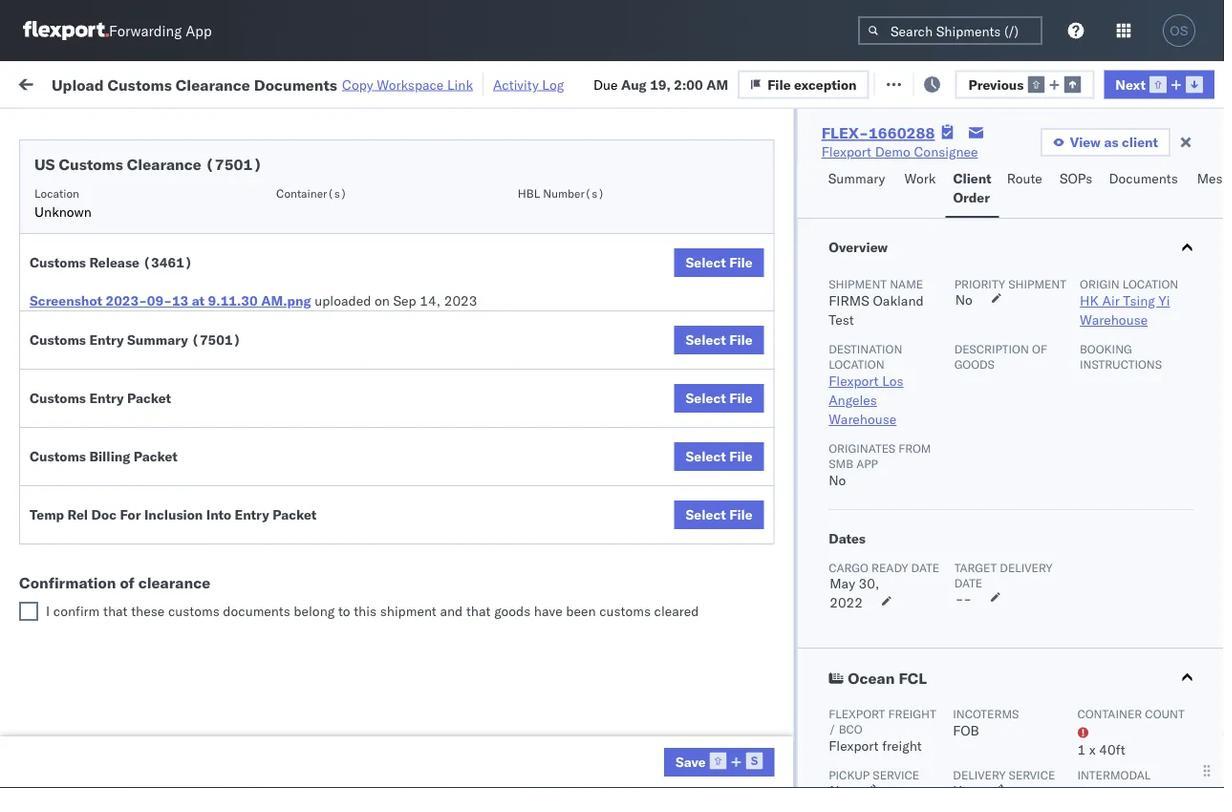 Task type: describe. For each thing, give the bounding box(es) containing it.
2 ceau75 from the top
[[1177, 233, 1224, 250]]

packet for customs billing packet
[[134, 448, 178, 465]]

1 customs from the left
[[168, 603, 219, 620]]

1:59 am cst, dec 14, 2022
[[308, 486, 484, 503]]

8 resize handle column header from the left
[[1190, 148, 1213, 788]]

i confirm that these customs documents belong to this shipment and that goods have been customs cleared
[[46, 603, 699, 620]]

angeles, for 5th schedule pickup from los angeles, ca link from the top of the page
[[205, 602, 258, 618]]

pickup down vandelay west
[[828, 768, 869, 782]]

inclusion
[[144, 506, 203, 523]]

customs inside upload customs clearance documents
[[91, 391, 145, 408]]

1 karl from the top
[[997, 654, 1022, 671]]

containe button
[[1168, 144, 1224, 179]]

appointment for 1:59 am cdt, nov 5, 2022
[[157, 191, 235, 207]]

select file button for customs billing packet
[[674, 442, 764, 471]]

lhuu78 for schedule delivery appointment
[[1177, 485, 1224, 502]]

confirmation of clearance
[[19, 573, 210, 592]]

of for confirmation
[[120, 573, 135, 592]]

1 integration test account - karl lagerfeld from the top
[[833, 654, 1082, 671]]

205
[[439, 74, 464, 91]]

1
[[1077, 742, 1085, 758]]

flexport up bco
[[828, 707, 885, 721]]

angeles, for first schedule pickup from los angeles, ca link from the bottom
[[205, 728, 258, 744]]

from for confirm pickup from los angeles, ca link
[[141, 517, 169, 534]]

work
[[55, 69, 104, 96]]

select file for temp rel doc for inclusion into entry packet
[[686, 506, 753, 523]]

2 that from the left
[[466, 603, 491, 620]]

2 gvcu52 from the top
[[1177, 696, 1224, 712]]

schedule delivery appointment for 1:59 am cst, dec 14, 2022
[[44, 485, 235, 502]]

6 schedule pickup from los angeles, ca button from the top
[[44, 727, 271, 767]]

rel
[[67, 506, 88, 523]]

1660288
[[869, 123, 935, 142]]

3 nov from the top
[[400, 276, 425, 292]]

service for delivery service
[[1008, 768, 1055, 782]]

13,
[[423, 612, 444, 629]]

4 schedule pickup from los angeles, ca link from the top
[[44, 432, 271, 471]]

Search Shipments (/) text field
[[858, 16, 1043, 45]]

angeles, for 5th schedule pickup from los angeles, ca link from the bottom
[[205, 265, 258, 282]]

1889466
[[1096, 486, 1154, 503]]

angeles, for fourth schedule pickup from los angeles, ca link from the bottom
[[205, 349, 258, 366]]

dec for 23,
[[398, 528, 423, 545]]

select file button for customs entry summary (7501)
[[674, 326, 764, 355]]

pickup for confirm pickup from los angeles, ca link
[[96, 517, 137, 534]]

import
[[161, 74, 204, 91]]

pickup for fourth schedule pickup from los angeles, ca link from the bottom
[[104, 349, 145, 366]]

cleared
[[654, 603, 699, 620]]

6 1:59 from the top
[[308, 486, 337, 503]]

1 that from the left
[[103, 603, 128, 620]]

to
[[338, 603, 350, 620]]

13
[[172, 292, 189, 309]]

date for --
[[954, 576, 982, 590]]

view as client
[[1070, 134, 1158, 151]]

5 5, from the top
[[428, 360, 440, 377]]

19,
[[650, 76, 671, 92]]

2 schedule delivery appointment link from the top
[[44, 316, 235, 335]]

(7501) for customs entry summary (7501)
[[191, 332, 241, 348]]

ca for 5th schedule pickup from los angeles, ca link from the bottom
[[44, 284, 62, 301]]

los for fourth schedule pickup from los angeles, ca link from the bottom
[[180, 349, 202, 366]]

select file button for temp rel doc for inclusion into entry packet
[[674, 501, 764, 529]]

file for customs release (3461)
[[729, 254, 753, 271]]

vandelay for vandelay
[[709, 738, 764, 755]]

upload for upload customs clearance documents copy workspace link
[[52, 75, 104, 94]]

0 horizontal spatial shipment
[[380, 603, 437, 620]]

3 resize handle column header from the left
[[552, 148, 575, 788]]

save button
[[664, 748, 775, 777]]

1 horizontal spatial shipment
[[1008, 277, 1066, 291]]

flex-1660288 link
[[822, 123, 935, 142]]

containe
[[1177, 149, 1224, 178]]

1 1846748 from the top
[[1096, 276, 1154, 292]]

cst, for 13,
[[365, 612, 395, 629]]

filtered
[[19, 117, 66, 134]]

flex-1889466
[[1055, 486, 1154, 503]]

2 integration from the top
[[833, 696, 899, 713]]

shipment
[[828, 277, 886, 291]]

clearance for upload customs clearance documents
[[148, 391, 209, 408]]

cargo ready date
[[828, 560, 939, 575]]

1 5, from the top
[[428, 192, 440, 208]]

0 vertical spatial 2023
[[444, 292, 477, 309]]

delivery for confirm delivery button
[[96, 569, 145, 586]]

consignee down may 30, 2022
[[801, 612, 866, 629]]

2 1:59 from the top
[[308, 234, 337, 250]]

warehouse inside origin location hk air tsing yi warehouse
[[1079, 312, 1147, 328]]

lhuu78 for schedule pickup from los angeles, ca
[[1177, 443, 1224, 460]]

upload customs clearance documents button
[[44, 390, 271, 430]]

belong
[[294, 603, 335, 620]]

due
[[593, 76, 618, 92]]

0 vertical spatial on
[[467, 74, 482, 91]]

1 horizontal spatial demo
[[875, 143, 910, 160]]

ca for third schedule pickup from los angeles, ca link from the bottom
[[44, 452, 62, 469]]

location unknown
[[34, 186, 92, 220]]

from for 1st schedule pickup from los angeles, ca link from the top
[[149, 223, 177, 240]]

screenshot
[[30, 292, 102, 309]]

3 schedule pickup from los angeles, ca from the top
[[44, 349, 258, 385]]

1 schedule pickup from los angeles, ca link from the top
[[44, 222, 271, 260]]

4 resize handle column header from the left
[[677, 148, 699, 788]]

booking instructions
[[1079, 342, 1162, 371]]

3 1846748 from the top
[[1096, 360, 1154, 377]]

temp
[[30, 506, 64, 523]]

have
[[534, 603, 562, 620]]

ca for 1st schedule pickup from los angeles, ca link from the top
[[44, 242, 62, 259]]

select for customs billing packet
[[686, 448, 726, 465]]

file for temp rel doc for inclusion into entry packet
[[729, 506, 753, 523]]

flex
[[1024, 156, 1046, 171]]

select for customs entry summary (7501)
[[686, 332, 726, 348]]

log
[[542, 76, 564, 93]]

los for 5th schedule pickup from los angeles, ca link from the bottom
[[180, 265, 202, 282]]

service for pickup service
[[872, 768, 919, 782]]

booking
[[1079, 342, 1132, 356]]

origin location hk air tsing yi warehouse
[[1079, 277, 1178, 328]]

track
[[486, 74, 517, 91]]

select file for customs entry packet
[[686, 390, 753, 407]]

0 horizontal spatial work
[[207, 74, 241, 91]]

2130387
[[1096, 696, 1154, 713]]

1 horizontal spatial no
[[955, 291, 972, 308]]

sops
[[1060, 170, 1093, 187]]

temp rel doc for inclusion into entry packet
[[30, 506, 317, 523]]

4 schedule pickup from los angeles, ca button from the top
[[44, 432, 271, 473]]

2 schedule delivery appointment from the top
[[44, 317, 235, 334]]

1 vertical spatial freight
[[882, 738, 921, 754]]

0 vertical spatial flexport demo consignee
[[822, 143, 978, 160]]

5 1:59 from the top
[[308, 360, 337, 377]]

these
[[131, 603, 165, 620]]

5 nov from the top
[[400, 360, 425, 377]]

ca for 5th schedule pickup from los angeles, ca link from the top of the page
[[44, 621, 62, 637]]

previous
[[969, 76, 1024, 92]]

4 1:59 from the top
[[308, 318, 337, 334]]

0 vertical spatial at
[[379, 74, 391, 91]]

1 vertical spatial summary
[[127, 332, 188, 348]]

release
[[89, 254, 140, 271]]

app inside originates from smb app no
[[856, 456, 878, 471]]

1 horizontal spatial exception
[[925, 74, 988, 91]]

id
[[1049, 156, 1060, 171]]

2 cdt, from the top
[[365, 234, 396, 250]]

may 30, 2022
[[829, 575, 879, 611]]

by:
[[69, 117, 88, 134]]

from inside originates from smb app no
[[898, 441, 931, 455]]

los for first schedule pickup from los angeles, ca link from the bottom
[[180, 728, 202, 744]]

4 nov from the top
[[400, 318, 425, 334]]

0 horizontal spatial at
[[192, 292, 205, 309]]

from for 5th schedule pickup from los angeles, ca link from the bottom
[[149, 265, 177, 282]]

client order
[[953, 170, 992, 206]]

los for 1st schedule pickup from los angeles, ca link from the top
[[180, 223, 202, 240]]

1 nov from the top
[[400, 192, 425, 208]]

consignee button
[[824, 152, 996, 171]]

mess
[[1197, 170, 1224, 187]]

client
[[1122, 134, 1158, 151]]

2 schedule pickup from los angeles, ca link from the top
[[44, 264, 271, 302]]

import work
[[161, 74, 241, 91]]

bco
[[838, 722, 862, 736]]

documents button
[[1101, 161, 1189, 218]]

1 vertical spatial 14,
[[427, 486, 448, 503]]

message (0)
[[256, 74, 335, 91]]

2 schedule pickup from los angeles, ca button from the top
[[44, 264, 271, 304]]

select file button for customs release (3461)
[[674, 248, 764, 277]]

clearance
[[138, 573, 210, 592]]

0 horizontal spatial exception
[[794, 76, 857, 92]]

my
[[19, 69, 50, 96]]

2 resize handle column header from the left
[[485, 148, 508, 788]]

ca for first schedule pickup from los angeles, ca link from the bottom
[[44, 747, 62, 764]]

screenshot 2023-09-13 at 9.11.30 am.png uploaded on sep 14, 2023
[[30, 292, 477, 309]]

2023-
[[106, 292, 147, 309]]

overview button
[[798, 219, 1224, 276]]

flexport down "flex-1660288" link
[[822, 143, 872, 160]]

vandelay west
[[833, 738, 922, 755]]

4 5, from the top
[[428, 318, 440, 334]]

upload for upload customs clearance
[[44, 770, 87, 786]]

2 vertical spatial packet
[[272, 506, 317, 523]]

6 resize handle column header from the left
[[992, 148, 1015, 788]]

6 ceau75 from the top
[[1177, 401, 1224, 418]]

forwarding app link
[[23, 21, 212, 40]]

2 vertical spatial entry
[[235, 506, 269, 523]]

schedule for 5th schedule pickup from los angeles, ca link from the bottom
[[44, 265, 100, 282]]

os button
[[1157, 9, 1201, 53]]

activity log button
[[493, 73, 564, 96]]

4 1:59 am cdt, nov 5, 2022 from the top
[[308, 318, 477, 334]]

2 5, from the top
[[428, 234, 440, 250]]

1 schedule pickup from los angeles, ca button from the top
[[44, 222, 271, 262]]

flex-1846748 for 5th schedule pickup from los angeles, ca link from the bottom
[[1055, 276, 1154, 292]]

flex id button
[[1015, 152, 1149, 171]]

customs release (3461)
[[30, 254, 193, 271]]

entry for packet
[[89, 390, 124, 407]]

flexport demo consignee link
[[822, 142, 978, 161]]

confirm for confirm pickup from los angeles, ca
[[44, 517, 93, 534]]

5 1:59 am cdt, nov 5, 2022 from the top
[[308, 360, 477, 377]]

documents
[[223, 603, 290, 620]]

0 horizontal spatial demo
[[763, 612, 798, 629]]

5 ceau75 from the top
[[1177, 359, 1224, 376]]

angeles, for 1st schedule pickup from los angeles, ca link from the top
[[205, 223, 258, 240]]

5 schedule pickup from los angeles, ca button from the top
[[44, 601, 271, 641]]

my work
[[19, 69, 104, 96]]

upload customs clearance link
[[44, 769, 271, 788]]

and
[[440, 603, 463, 620]]

2 lagerfeld from the top
[[1025, 696, 1082, 713]]

5 resize handle column header from the left
[[801, 148, 824, 788]]

name for client name
[[743, 156, 773, 171]]

hk air tsing yi warehouse link
[[1079, 292, 1170, 328]]

6 schedule pickup from los angeles, ca link from the top
[[44, 727, 271, 765]]

no inside originates from smb app no
[[828, 472, 846, 489]]

consignee down --
[[921, 612, 986, 629]]

1 ceau75 from the top
[[1177, 191, 1224, 208]]

1 vertical spatial work
[[904, 170, 936, 187]]

2 nov from the top
[[400, 234, 425, 250]]

target
[[954, 560, 996, 575]]

west
[[892, 738, 922, 755]]

view as client button
[[1040, 128, 1171, 157]]

cst, for 14,
[[365, 486, 395, 503]]

1 integration from the top
[[833, 654, 899, 671]]

previous button
[[955, 70, 1094, 99]]

1 vertical spatial 2023
[[447, 612, 481, 629]]

location for tsing
[[1122, 277, 1178, 291]]

1 vertical spatial flexport demo consignee
[[709, 612, 866, 629]]

5 schedule pickup from los angeles, ca link from the top
[[44, 601, 271, 639]]

fcl inside button
[[898, 669, 926, 688]]

client name button
[[699, 152, 805, 171]]

Search Work text field
[[582, 68, 791, 97]]

documents for upload customs clearance documents
[[44, 410, 113, 427]]

documents inside button
[[1109, 170, 1178, 187]]

yi
[[1158, 292, 1170, 309]]

5 schedule pickup from los angeles, ca from the top
[[44, 602, 258, 637]]

2 schedule delivery appointment button from the top
[[44, 316, 235, 337]]

sep
[[393, 292, 416, 309]]

flexport. image
[[23, 21, 109, 40]]

from for 5th schedule pickup from los angeles, ca link from the top of the page
[[149, 602, 177, 618]]

upload for upload customs clearance documents
[[44, 391, 87, 408]]

1 account from the top
[[931, 654, 982, 671]]

2 integration test account - karl lagerfeld from the top
[[833, 696, 1082, 713]]

angeles, for confirm pickup from los angeles, ca link
[[197, 517, 250, 534]]

warehouse inside destination location flexport los angeles warehouse
[[828, 411, 896, 428]]

air
[[1102, 292, 1119, 309]]

pickup for third schedule pickup from los angeles, ca link from the bottom
[[104, 433, 145, 450]]



Task type: vqa. For each thing, say whether or not it's contained in the screenshot.
previous button
yes



Task type: locate. For each thing, give the bounding box(es) containing it.
0 vertical spatial integration
[[833, 654, 899, 671]]

appointment for 1:59 am cst, dec 14, 2022
[[157, 485, 235, 502]]

0 vertical spatial freight
[[888, 707, 936, 721]]

2 select file from the top
[[686, 332, 753, 348]]

0 vertical spatial schedule delivery appointment link
[[44, 190, 235, 209]]

gvcu52
[[1177, 654, 1224, 670], [1177, 696, 1224, 712]]

upload inside upload customs clearance documents
[[44, 391, 87, 408]]

2 select from the top
[[686, 332, 726, 348]]

1 horizontal spatial location
[[1122, 277, 1178, 291]]

40ft
[[1099, 742, 1125, 758]]

bookings test consignee
[[833, 612, 986, 629]]

file for customs billing packet
[[729, 448, 753, 465]]

ca down customs release (3461)
[[44, 284, 62, 301]]

integration down bookings
[[833, 654, 899, 671]]

ca up 'upload customs clearance' at the bottom left of the page
[[44, 747, 62, 764]]

(7501)
[[205, 155, 262, 174], [191, 332, 241, 348]]

angeles, for third schedule pickup from los angeles, ca link from the bottom
[[205, 433, 258, 450]]

0 horizontal spatial that
[[103, 603, 128, 620]]

customs entry summary (7501)
[[30, 332, 241, 348]]

schedule for the schedule delivery appointment link corresponding to 1:59 am cdt, nov 5, 2022
[[44, 191, 100, 207]]

1 horizontal spatial summary
[[828, 170, 885, 187]]

1 vertical spatial (7501)
[[191, 332, 241, 348]]

on right 205 on the left top of the page
[[467, 74, 482, 91]]

schedule down "customs entry packet"
[[44, 433, 100, 450]]

location for angeles
[[828, 357, 884, 371]]

4 select from the top
[[686, 448, 726, 465]]

select file for customs entry summary (7501)
[[686, 332, 753, 348]]

3 schedule pickup from los angeles, ca link from the top
[[44, 348, 271, 387]]

entry right into
[[235, 506, 269, 523]]

0 vertical spatial of
[[1032, 342, 1047, 356]]

pickup inside confirm pickup from los angeles, ca
[[96, 517, 137, 534]]

flexport right "cleared" on the right
[[709, 612, 759, 629]]

ca up temp
[[44, 452, 62, 469]]

2 1:59 am cdt, nov 5, 2022 from the top
[[308, 234, 477, 250]]

1 horizontal spatial vandelay
[[833, 738, 888, 755]]

2 customs from the left
[[599, 603, 651, 620]]

shipment down overview button
[[1008, 277, 1066, 291]]

schedule delivery appointment link for 1:59 am cst, dec 14, 2022
[[44, 484, 235, 503]]

los inside confirm pickup from los angeles, ca
[[172, 517, 194, 534]]

2 appointment from the top
[[157, 317, 235, 334]]

that down confirmation of clearance
[[103, 603, 128, 620]]

select for customs entry packet
[[686, 390, 726, 407]]

1 horizontal spatial service
[[1008, 768, 1055, 782]]

ocean fcl inside button
[[847, 669, 926, 688]]

2 confirm from the top
[[44, 569, 93, 586]]

client for client order
[[953, 170, 992, 187]]

work down flexport demo consignee link
[[904, 170, 936, 187]]

schedule for 1st schedule pickup from los angeles, ca link from the top
[[44, 223, 100, 240]]

client inside button
[[709, 156, 740, 171]]

0 horizontal spatial customs
[[168, 603, 219, 620]]

no down smb
[[828, 472, 846, 489]]

schedule delivery appointment button for 1:59 am cst, dec 14, 2022
[[44, 484, 235, 505]]

2 select file button from the top
[[674, 326, 764, 355]]

0 horizontal spatial location
[[828, 357, 884, 371]]

workitem button
[[11, 152, 277, 171]]

uploaded
[[315, 292, 371, 309]]

1 vertical spatial packet
[[134, 448, 178, 465]]

3 schedule delivery appointment link from the top
[[44, 484, 235, 503]]

message
[[256, 74, 310, 91]]

from for first schedule pickup from los angeles, ca link from the bottom
[[149, 728, 177, 744]]

select file for customs release (3461)
[[686, 254, 753, 271]]

gvcu52 up count
[[1177, 654, 1224, 670]]

delivery down 2023-
[[104, 317, 153, 334]]

30,
[[858, 575, 879, 592]]

client for client name
[[709, 156, 740, 171]]

1 horizontal spatial app
[[856, 456, 878, 471]]

1 vertical spatial appointment
[[157, 317, 235, 334]]

los down the clearance
[[180, 602, 202, 618]]

schedule for the schedule delivery appointment link for 1:59 am cst, dec 14, 2022
[[44, 485, 100, 502]]

select file for customs billing packet
[[686, 448, 753, 465]]

schedule delivery appointment up 'for'
[[44, 485, 235, 502]]

0 vertical spatial schedule delivery appointment
[[44, 191, 235, 207]]

customs right "been"
[[599, 603, 651, 620]]

los for confirm pickup from los angeles, ca link
[[172, 517, 194, 534]]

schedule up the rel
[[44, 485, 100, 502]]

3 select file from the top
[[686, 390, 753, 407]]

1 vertical spatial at
[[192, 292, 205, 309]]

priority
[[954, 277, 1005, 291]]

los inside destination location flexport los angeles warehouse
[[882, 373, 903, 389]]

location down destination on the right top of the page
[[828, 357, 884, 371]]

0 vertical spatial no
[[955, 291, 972, 308]]

3 schedule delivery appointment from the top
[[44, 485, 235, 502]]

clearance for upload customs clearance documents copy workspace link
[[176, 75, 250, 94]]

flex-1662119
[[1055, 738, 1154, 755]]

goods left have
[[494, 603, 531, 620]]

1 vertical spatial of
[[120, 573, 135, 592]]

delivery for schedule delivery appointment button for 1:59 am cst, dec 14, 2022
[[104, 485, 153, 502]]

packet for customs entry packet
[[127, 390, 171, 407]]

entry up customs billing packet
[[89, 390, 124, 407]]

import work button
[[153, 61, 249, 104]]

date inside target delivery date
[[954, 576, 982, 590]]

client inside 'button'
[[953, 170, 992, 187]]

1 vandelay from the left
[[709, 738, 764, 755]]

for
[[120, 506, 141, 523]]

1 vertical spatial integration test account - karl lagerfeld
[[833, 696, 1082, 713]]

select for customs release (3461)
[[686, 254, 726, 271]]

3 ceau75 from the top
[[1177, 275, 1224, 292]]

1 horizontal spatial goods
[[954, 357, 994, 371]]

location up tsing at the right
[[1122, 277, 1178, 291]]

i
[[46, 603, 50, 620]]

schedule delivery appointment button up 'for'
[[44, 484, 235, 505]]

warehouse down angeles at the right of page
[[828, 411, 896, 428]]

confirm up confirm
[[44, 569, 93, 586]]

packet up 6:00
[[272, 506, 317, 523]]

on left sep
[[375, 292, 390, 309]]

1 resize handle column header from the left
[[273, 148, 296, 788]]

1 service from the left
[[872, 768, 919, 782]]

appointment down 13
[[157, 317, 235, 334]]

0 horizontal spatial no
[[828, 472, 846, 489]]

documents left copy on the top of page
[[254, 75, 337, 94]]

flex-1846748 for fourth schedule pickup from los angeles, ca link from the bottom
[[1055, 360, 1154, 377]]

clearance for us customs clearance (7501)
[[127, 155, 202, 174]]

pickup for 1st schedule pickup from los angeles, ca link from the top
[[104, 223, 145, 240]]

3 ca from the top
[[44, 368, 62, 385]]

schedule for first schedule pickup from los angeles, ca link from the bottom
[[44, 728, 100, 744]]

1 vertical spatial date
[[954, 576, 982, 590]]

09-
[[147, 292, 172, 309]]

4 ceau75 from the top
[[1177, 317, 1224, 334]]

9 schedule from the top
[[44, 728, 100, 744]]

warehouse down air
[[1079, 312, 1147, 328]]

screenshot 2023-09-13 at 9.11.30 am.png link
[[30, 291, 311, 311]]

karl up incoterms
[[997, 654, 1022, 671]]

9.11.30
[[208, 292, 258, 309]]

0 vertical spatial name
[[743, 156, 773, 171]]

description of goods
[[954, 342, 1047, 371]]

1846748
[[1096, 276, 1154, 292], [1096, 318, 1154, 334], [1096, 360, 1154, 377]]

schedule
[[44, 191, 100, 207], [44, 223, 100, 240], [44, 265, 100, 282], [44, 317, 100, 334], [44, 349, 100, 366], [44, 433, 100, 450], [44, 485, 100, 502], [44, 602, 100, 618], [44, 728, 100, 744]]

forwarding app
[[109, 22, 212, 40]]

4 lhuu78 from the top
[[1177, 570, 1224, 586]]

schedule for third schedule pickup from los angeles, ca link from the bottom
[[44, 433, 100, 450]]

pickup down customs entry summary (7501)
[[104, 349, 145, 366]]

save
[[676, 754, 706, 770]]

from for fourth schedule pickup from los angeles, ca link from the bottom
[[149, 349, 177, 366]]

0 vertical spatial account
[[931, 654, 982, 671]]

1 vertical spatial dec
[[398, 528, 423, 545]]

1 vertical spatial flex-1846748
[[1055, 318, 1154, 334]]

select
[[686, 254, 726, 271], [686, 332, 726, 348], [686, 390, 726, 407], [686, 448, 726, 465], [686, 506, 726, 523]]

1 vertical spatial account
[[931, 696, 982, 713]]

consignee inside flexport demo consignee link
[[914, 143, 978, 160]]

1 horizontal spatial customs
[[599, 603, 651, 620]]

schedule delivery appointment button for 1:59 am cdt, nov 5, 2022
[[44, 190, 235, 211]]

schedule delivery appointment for 1:59 am cdt, nov 5, 2022
[[44, 191, 235, 207]]

4 ca from the top
[[44, 452, 62, 469]]

entry down 2023-
[[89, 332, 124, 348]]

confirm delivery link
[[44, 568, 145, 587]]

0 horizontal spatial summary
[[127, 332, 188, 348]]

name inside client name button
[[743, 156, 773, 171]]

pickup up 2023-
[[104, 265, 145, 282]]

service down the incoterms fob
[[1008, 768, 1055, 782]]

clearance for upload customs clearance
[[148, 770, 209, 786]]

flexport inside destination location flexport los angeles warehouse
[[828, 373, 878, 389]]

app inside the forwarding app link
[[186, 22, 212, 40]]

1 schedule delivery appointment button from the top
[[44, 190, 235, 211]]

unknown
[[34, 204, 92, 220]]

1 schedule pickup from los angeles, ca from the top
[[44, 223, 258, 259]]

pickup for 5th schedule pickup from los angeles, ca link from the top of the page
[[104, 602, 145, 618]]

1 schedule from the top
[[44, 191, 100, 207]]

delivery up "these"
[[96, 569, 145, 586]]

file for customs entry packet
[[729, 390, 753, 407]]

tsing
[[1123, 292, 1155, 309]]

0 vertical spatial dec
[[399, 486, 424, 503]]

confirm delivery
[[44, 569, 145, 586]]

pickup up 'upload customs clearance' at the bottom left of the page
[[104, 728, 145, 744]]

5 cdt, from the top
[[365, 360, 396, 377]]

1 horizontal spatial file exception
[[899, 74, 988, 91]]

4 cdt, from the top
[[365, 318, 396, 334]]

hbl number(s)
[[518, 186, 605, 200]]

1 horizontal spatial that
[[466, 603, 491, 620]]

0 horizontal spatial documents
[[44, 410, 113, 427]]

entry
[[89, 332, 124, 348], [89, 390, 124, 407], [235, 506, 269, 523]]

vandelay right save
[[709, 738, 764, 755]]

cst, for 23,
[[364, 528, 394, 545]]

1 1:59 am cdt, nov 5, 2022 from the top
[[308, 192, 477, 208]]

mess button
[[1189, 161, 1224, 218]]

select file
[[686, 254, 753, 271], [686, 332, 753, 348], [686, 390, 753, 407], [686, 448, 753, 465], [686, 506, 753, 523]]

1 vertical spatial shipment
[[380, 603, 437, 620]]

customs inside 'upload customs clearance'
[[91, 770, 145, 786]]

7 ca from the top
[[44, 747, 62, 764]]

location inside destination location flexport los angeles warehouse
[[828, 357, 884, 371]]

7 resize handle column header from the left
[[1145, 148, 1168, 788]]

pickup
[[104, 223, 145, 240], [104, 265, 145, 282], [104, 349, 145, 366], [104, 433, 145, 450], [96, 517, 137, 534], [104, 602, 145, 618], [104, 728, 145, 744], [828, 768, 869, 782]]

0 vertical spatial 14,
[[420, 292, 441, 309]]

3 1:59 from the top
[[308, 276, 337, 292]]

integration test account - karl lagerfeld up fob
[[833, 696, 1082, 713]]

1 vertical spatial schedule delivery appointment
[[44, 317, 235, 334]]

confirm for confirm delivery
[[44, 569, 93, 586]]

file exception
[[899, 74, 988, 91], [767, 76, 857, 92]]

documents down "customs entry packet"
[[44, 410, 113, 427]]

0 vertical spatial confirm
[[44, 517, 93, 534]]

schedule for second the schedule delivery appointment link
[[44, 317, 100, 334]]

los for 5th schedule pickup from los angeles, ca link from the top of the page
[[180, 602, 202, 618]]

goods inside the description of goods
[[954, 357, 994, 371]]

customs down the clearance
[[168, 603, 219, 620]]

0 horizontal spatial name
[[743, 156, 773, 171]]

2 lhuu78 from the top
[[1177, 485, 1224, 502]]

0 horizontal spatial on
[[375, 292, 390, 309]]

appointment down us customs clearance (7501)
[[157, 191, 235, 207]]

doc
[[91, 506, 117, 523]]

1 cdt, from the top
[[365, 192, 396, 208]]

0 vertical spatial date
[[911, 560, 939, 575]]

that
[[103, 603, 128, 620], [466, 603, 491, 620]]

2 vertical spatial schedule delivery appointment
[[44, 485, 235, 502]]

pickup right the rel
[[96, 517, 137, 534]]

client order button
[[945, 161, 999, 218]]

clearance inside upload customs clearance documents
[[148, 391, 209, 408]]

schedule delivery appointment link for 1:59 am cdt, nov 5, 2022
[[44, 190, 235, 209]]

lagerfeld up 1
[[1025, 696, 1082, 713]]

file for customs entry summary (7501)
[[729, 332, 753, 348]]

2 flex-1846748 from the top
[[1055, 318, 1154, 334]]

1:59 am cst, jan 13, 2023
[[308, 612, 481, 629]]

7 1:59 from the top
[[308, 612, 337, 629]]

jan
[[399, 612, 420, 629]]

from inside confirm pickup from los angeles, ca
[[141, 517, 169, 534]]

5 select file button from the top
[[674, 501, 764, 529]]

ca for fourth schedule pickup from los angeles, ca link from the bottom
[[44, 368, 62, 385]]

schedule for fourth schedule pickup from los angeles, ca link from the bottom
[[44, 349, 100, 366]]

los up 13
[[180, 265, 202, 282]]

1 vertical spatial warehouse
[[828, 411, 896, 428]]

3 lhuu78 from the top
[[1177, 527, 1224, 544]]

pickup for 5th schedule pickup from los angeles, ca link from the bottom
[[104, 265, 145, 282]]

flexport up angeles at the right of page
[[828, 373, 878, 389]]

name inside shipment name firms oakland test
[[889, 277, 923, 291]]

delivery down fob
[[953, 768, 1005, 782]]

ocean inside button
[[847, 669, 894, 688]]

summary button
[[821, 161, 897, 218]]

test inside shipment name firms oakland test
[[828, 312, 854, 328]]

lagerfeld up flex-2130387
[[1025, 654, 1082, 671]]

2 karl from the top
[[997, 696, 1022, 713]]

date for may 30, 2022
[[911, 560, 939, 575]]

packet down customs entry summary (7501)
[[127, 390, 171, 407]]

1 vertical spatial no
[[828, 472, 846, 489]]

1 select file button from the top
[[674, 248, 764, 277]]

confirm pickup from los angeles, ca
[[44, 517, 250, 553]]

schedule delivery appointment link down 2023-
[[44, 316, 235, 335]]

appointment up inclusion
[[157, 485, 235, 502]]

delivery up 'for'
[[104, 485, 153, 502]]

upload customs clearance
[[44, 770, 209, 788]]

count
[[1145, 707, 1184, 721]]

gvcu52 up abcd12
[[1177, 696, 1224, 712]]

exception up flex-1660288
[[794, 76, 857, 92]]

schedule delivery appointment button down 2023-
[[44, 316, 235, 337]]

pickup for first schedule pickup from los angeles, ca link from the bottom
[[104, 728, 145, 744]]

0 vertical spatial warehouse
[[1079, 312, 1147, 328]]

delivery service
[[953, 768, 1055, 782]]

documents inside upload customs clearance documents
[[44, 410, 113, 427]]

cst, up 6:00 pm cst, dec 23, 2022
[[365, 486, 395, 503]]

batch action button
[[1088, 68, 1213, 97]]

14, right sep
[[420, 292, 441, 309]]

of for description
[[1032, 342, 1047, 356]]

0 vertical spatial gvcu52
[[1177, 654, 1224, 670]]

1 x 40ft
[[1077, 742, 1125, 758]]

0 vertical spatial summary
[[828, 170, 885, 187]]

schedule delivery appointment down us customs clearance (7501)
[[44, 191, 235, 207]]

los left into
[[172, 517, 194, 534]]

1 vertical spatial gvcu52
[[1177, 696, 1224, 712]]

3 1:59 am cdt, nov 5, 2022 from the top
[[308, 276, 477, 292]]

los up "(3461)"
[[180, 223, 202, 240]]

from for third schedule pickup from los angeles, ca link from the bottom
[[149, 433, 177, 450]]

0 horizontal spatial app
[[186, 22, 212, 40]]

1 vertical spatial cst,
[[364, 528, 394, 545]]

client up the order
[[953, 170, 992, 187]]

2022 inside may 30, 2022
[[829, 594, 862, 611]]

3 5, from the top
[[428, 276, 440, 292]]

ca inside confirm pickup from los angeles, ca
[[44, 537, 62, 553]]

1 vertical spatial 1846748
[[1096, 318, 1154, 334]]

0 vertical spatial location
[[1122, 277, 1178, 291]]

1 1:59 from the top
[[308, 192, 337, 208]]

schedule delivery appointment
[[44, 191, 235, 207], [44, 317, 235, 334], [44, 485, 235, 502]]

originates from smb app no
[[828, 441, 931, 489]]

0 vertical spatial cst,
[[365, 486, 395, 503]]

packet right billing
[[134, 448, 178, 465]]

0 horizontal spatial warehouse
[[828, 411, 896, 428]]

pickup down confirmation of clearance
[[104, 602, 145, 618]]

fcl
[[627, 192, 652, 208], [627, 234, 652, 250], [627, 360, 652, 377], [627, 486, 652, 503], [627, 528, 652, 545], [627, 612, 652, 629], [898, 669, 926, 688]]

2 vertical spatial flex-1846748
[[1055, 360, 1154, 377]]

0 horizontal spatial service
[[872, 768, 919, 782]]

of inside the description of goods
[[1032, 342, 1047, 356]]

documents for upload customs clearance documents copy workspace link
[[254, 75, 337, 94]]

karl up delivery service
[[997, 696, 1022, 713]]

4 schedule from the top
[[44, 317, 100, 334]]

1 horizontal spatial name
[[889, 277, 923, 291]]

--
[[955, 591, 971, 607]]

ca for confirm pickup from los angeles, ca link
[[44, 537, 62, 553]]

resize handle column header
[[273, 148, 296, 788], [485, 148, 508, 788], [552, 148, 575, 788], [677, 148, 699, 788], [801, 148, 824, 788], [992, 148, 1015, 788], [1145, 148, 1168, 788], [1190, 148, 1213, 788]]

freight
[[888, 707, 936, 721], [882, 738, 921, 754]]

ocean fcl
[[585, 192, 652, 208], [585, 234, 652, 250], [585, 360, 652, 377], [585, 486, 652, 503], [585, 528, 652, 545], [585, 612, 652, 629], [847, 669, 926, 688]]

2023 right 13,
[[447, 612, 481, 629]]

clearance
[[176, 75, 250, 94], [127, 155, 202, 174], [148, 391, 209, 408], [148, 770, 209, 786]]

flex id
[[1024, 156, 1060, 171]]

1 schedule delivery appointment link from the top
[[44, 190, 235, 209]]

1 vertical spatial demo
[[763, 612, 798, 629]]

confirm pickup from los angeles, ca button
[[44, 517, 271, 557]]

1 vertical spatial app
[[856, 456, 878, 471]]

shipment name firms oakland test
[[828, 277, 923, 328]]

instructions
[[1079, 357, 1162, 371]]

exception down the 'search shipments (/)' text box
[[925, 74, 988, 91]]

app up import work
[[186, 22, 212, 40]]

2 vertical spatial documents
[[44, 410, 113, 427]]

1 vertical spatial entry
[[89, 390, 124, 407]]

3 schedule from the top
[[44, 265, 100, 282]]

1 vertical spatial confirm
[[44, 569, 93, 586]]

3 schedule pickup from los angeles, ca button from the top
[[44, 348, 271, 388]]

2 account from the top
[[931, 696, 982, 713]]

vandelay for vandelay west
[[833, 738, 888, 755]]

consignee up client order
[[914, 143, 978, 160]]

3 select from the top
[[686, 390, 726, 407]]

delivery down us customs clearance (7501)
[[104, 191, 153, 207]]

activity
[[493, 76, 539, 93]]

0 vertical spatial app
[[186, 22, 212, 40]]

2 ca from the top
[[44, 284, 62, 301]]

0 vertical spatial goods
[[954, 357, 994, 371]]

cst, left jan
[[365, 612, 395, 629]]

1 vertical spatial goods
[[494, 603, 531, 620]]

1 horizontal spatial warehouse
[[1079, 312, 1147, 328]]

0 vertical spatial appointment
[[157, 191, 235, 207]]

client
[[709, 156, 740, 171], [953, 170, 992, 187]]

5 select file from the top
[[686, 506, 753, 523]]

flexport down bco
[[828, 738, 878, 754]]

flex-1660288
[[822, 123, 935, 142]]

ca up "customs entry packet"
[[44, 368, 62, 385]]

app
[[186, 22, 212, 40], [856, 456, 878, 471]]

1 lagerfeld from the top
[[1025, 654, 1082, 671]]

select file button for customs entry packet
[[674, 384, 764, 413]]

(7501) down upload customs clearance documents copy workspace link
[[205, 155, 262, 174]]

3 cdt, from the top
[[365, 276, 396, 292]]

0 vertical spatial shipment
[[1008, 277, 1066, 291]]

cst, right pm
[[364, 528, 394, 545]]

1 vertical spatial location
[[828, 357, 884, 371]]

freight up the pickup service
[[882, 738, 921, 754]]

nov
[[400, 192, 425, 208], [400, 234, 425, 250], [400, 276, 425, 292], [400, 318, 425, 334], [400, 360, 425, 377]]

summary inside button
[[828, 170, 885, 187]]

bookings
[[833, 612, 889, 629]]

of up "these"
[[120, 573, 135, 592]]

risk
[[395, 74, 417, 91]]

entry for summary
[[89, 332, 124, 348]]

upload customs clearance documents copy workspace link
[[52, 75, 473, 94]]

pickup service
[[828, 768, 919, 782]]

3 flex-1846748 from the top
[[1055, 360, 1154, 377]]

date right the "ready"
[[911, 560, 939, 575]]

route
[[1007, 170, 1042, 187]]

confirm delivery button
[[44, 568, 145, 589]]

date up --
[[954, 576, 982, 590]]

5 ca from the top
[[44, 537, 62, 553]]

billing
[[89, 448, 130, 465]]

lhuu78 for confirm pickup from los angeles, ca
[[1177, 527, 1224, 544]]

0 horizontal spatial vandelay
[[709, 738, 764, 755]]

schedule up screenshot
[[44, 265, 100, 282]]

consignee inside consignee 'button'
[[833, 156, 888, 171]]

205 on track
[[439, 74, 517, 91]]

0 vertical spatial 1846748
[[1096, 276, 1154, 292]]

ca down i at the bottom left
[[44, 621, 62, 637]]

4 schedule pickup from los angeles, ca from the top
[[44, 433, 258, 469]]

on
[[467, 74, 482, 91], [375, 292, 390, 309]]

delivery for schedule delivery appointment button for 1:59 am cdt, nov 5, 2022
[[104, 191, 153, 207]]

14, up 23,
[[427, 486, 448, 503]]

no down priority on the top right
[[955, 291, 972, 308]]

flexport demo consignee down '1660288'
[[822, 143, 978, 160]]

1 vertical spatial schedule delivery appointment button
[[44, 316, 235, 337]]

1 select from the top
[[686, 254, 726, 271]]

4 select file button from the top
[[674, 442, 764, 471]]

3 appointment from the top
[[157, 485, 235, 502]]

number(s)
[[543, 186, 605, 200]]

schedule pickup from los angeles, ca link
[[44, 222, 271, 260], [44, 264, 271, 302], [44, 348, 271, 387], [44, 432, 271, 471], [44, 601, 271, 639], [44, 727, 271, 765]]

1 horizontal spatial at
[[379, 74, 391, 91]]

0 vertical spatial lagerfeld
[[1025, 654, 1082, 671]]

of right description on the right top of the page
[[1032, 342, 1047, 356]]

client name
[[709, 156, 773, 171]]

angeles, inside confirm pickup from los angeles, ca
[[197, 517, 250, 534]]

schedule delivery appointment button down us customs clearance (7501)
[[44, 190, 235, 211]]

flexport demo consignee down may
[[709, 612, 866, 629]]

1 vertical spatial name
[[889, 277, 923, 291]]

0 horizontal spatial client
[[709, 156, 740, 171]]

ocean fcl button
[[798, 649, 1224, 706]]

confirm inside confirm pickup from los angeles, ca
[[44, 517, 93, 534]]

schedule up "customs entry packet"
[[44, 349, 100, 366]]

schedule delivery appointment down 2023-
[[44, 317, 235, 334]]

upload inside 'upload customs clearance'
[[44, 770, 87, 786]]

goods
[[954, 357, 994, 371], [494, 603, 531, 620]]

None checkbox
[[19, 602, 38, 621]]

1 horizontal spatial client
[[953, 170, 992, 187]]

1 confirm from the top
[[44, 517, 93, 534]]

ready
[[871, 560, 908, 575]]

1 horizontal spatial on
[[467, 74, 482, 91]]

0 horizontal spatial file exception
[[767, 76, 857, 92]]

clearance inside 'upload customs clearance'
[[148, 770, 209, 786]]

delivery for 2nd schedule delivery appointment button from the top of the page
[[104, 317, 153, 334]]

location inside origin location hk air tsing yi warehouse
[[1122, 277, 1178, 291]]

select for temp rel doc for inclusion into entry packet
[[686, 506, 726, 523]]

dec for 14,
[[399, 486, 424, 503]]

view
[[1070, 134, 1101, 151]]

0 horizontal spatial of
[[120, 573, 135, 592]]

(7501) for us customs clearance (7501)
[[205, 155, 262, 174]]

6 schedule from the top
[[44, 433, 100, 450]]

client down search work text field
[[709, 156, 740, 171]]

1 lhuu78 from the top
[[1177, 443, 1224, 460]]

activity log
[[493, 76, 564, 93]]

warehouse
[[1079, 312, 1147, 328], [828, 411, 896, 428]]

batch
[[1118, 74, 1155, 91]]

0 vertical spatial entry
[[89, 332, 124, 348]]

1 horizontal spatial date
[[954, 576, 982, 590]]

los down 13
[[180, 349, 202, 366]]

been
[[566, 603, 596, 620]]

filtered by:
[[19, 117, 88, 134]]

date
[[911, 560, 939, 575], [954, 576, 982, 590]]

at right 13
[[192, 292, 205, 309]]

los down destination on the right top of the page
[[882, 373, 903, 389]]

schedule for 5th schedule pickup from los angeles, ca link from the top of the page
[[44, 602, 100, 618]]

los for third schedule pickup from los angeles, ca link from the bottom
[[180, 433, 202, 450]]

2 schedule pickup from los angeles, ca from the top
[[44, 265, 258, 301]]

6 schedule pickup from los angeles, ca from the top
[[44, 728, 258, 764]]

0 vertical spatial karl
[[997, 654, 1022, 671]]

1 gvcu52 from the top
[[1177, 654, 1224, 670]]

2 1846748 from the top
[[1096, 318, 1154, 334]]

dec left 23,
[[398, 528, 423, 545]]

2023
[[444, 292, 477, 309], [447, 612, 481, 629]]

file exception up "flex-1660288" link
[[767, 76, 857, 92]]

1 horizontal spatial work
[[904, 170, 936, 187]]

2 vertical spatial cst,
[[365, 612, 395, 629]]

batch action
[[1118, 74, 1201, 91]]

1 appointment from the top
[[157, 191, 235, 207]]

schedule down workitem
[[44, 191, 100, 207]]

2 vertical spatial appointment
[[157, 485, 235, 502]]

0 vertical spatial packet
[[127, 390, 171, 407]]

1 vertical spatial karl
[[997, 696, 1022, 713]]

delivery inside button
[[96, 569, 145, 586]]

schedule up 'upload customs clearance' at the bottom left of the page
[[44, 728, 100, 744]]

goods down description on the right top of the page
[[954, 357, 994, 371]]

us
[[34, 155, 55, 174]]



